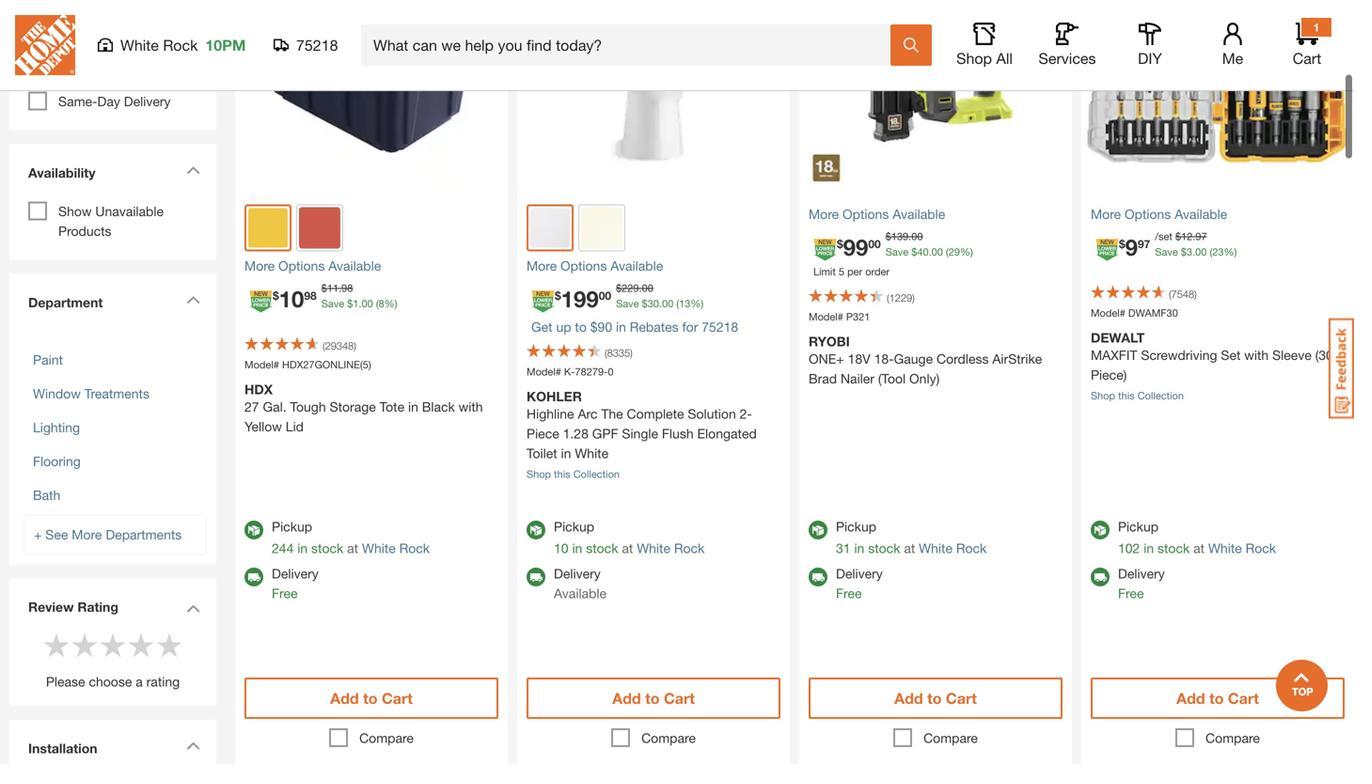 Task type: describe. For each thing, give the bounding box(es) containing it.
free 2-3 day delivery link
[[58, 60, 185, 75]]

available shipping image for 244 in stock
[[245, 568, 263, 587]]

$ 229 . 00 save $ 30 . 00 ( 13 %) get up to $90 in  rebates for 75218
[[532, 282, 739, 335]]

in inside $ 229 . 00 save $ 30 . 00 ( 13 %) get up to $90 in  rebates for 75218
[[616, 319, 626, 335]]

free 2-3 day delivery
[[58, 60, 185, 75]]

delivery down free 2-3 day delivery link
[[124, 94, 171, 109]]

pickup 102 in stock at white rock
[[1119, 519, 1277, 556]]

k-
[[564, 366, 575, 378]]

pickup 10 in stock at white rock
[[554, 519, 705, 556]]

%) inside /set $ 12 . 97 save $ 3 . 00 ( 23 %)
[[1224, 246, 1237, 258]]

me
[[1223, 49, 1244, 67]]

available for pickup image
[[245, 521, 263, 540]]

delivery free for 31
[[836, 566, 883, 602]]

review
[[28, 600, 74, 615]]

same-
[[58, 94, 97, 109]]

delivery for pickup 102 in stock at white rock
[[1119, 566, 1165, 582]]

$ 99 00
[[837, 234, 881, 261]]

( inside $ 11 . 98 save $ 1 . 00 ( 8 %)
[[376, 298, 379, 310]]

4 add from the left
[[1177, 690, 1206, 708]]

options for "more options available" link above 40
[[843, 207, 889, 222]]

model# for 199
[[527, 366, 562, 378]]

collection inside dewalt maxfit screwdriving set with sleeve (30- piece) shop this collection
[[1138, 390, 1184, 402]]

3 inside /set $ 12 . 97 save $ 3 . 00 ( 23 %)
[[1187, 246, 1193, 258]]

please
[[46, 675, 85, 690]]

cordless
[[937, 351, 989, 367]]

ryobi
[[809, 334, 850, 349]]

installation link
[[19, 730, 207, 765]]

$ inside $ 99 00
[[837, 237, 844, 251]]

1 inside $ 11 . 98 save $ 1 . 00 ( 8 %)
[[353, 298, 359, 310]]

$ 9 97
[[1119, 234, 1151, 261]]

options for "more options available" link above 229
[[561, 258, 607, 274]]

at for 102 in stock
[[1194, 541, 1205, 556]]

white inside kohler highline arc the complete solution 2- piece 1.28 gpf single flush elongated toilet in white shop this collection
[[575, 446, 609, 461]]

white rock link for pickup 244 in stock at white rock
[[362, 541, 430, 556]]

model# p321
[[809, 311, 871, 323]]

add to cart button for 10 in stock
[[527, 678, 781, 720]]

see
[[45, 527, 68, 543]]

18-
[[875, 351, 894, 367]]

white rock link for pickup 102 in stock at white rock
[[1209, 541, 1277, 556]]

244
[[272, 541, 294, 556]]

options for "more options available" link over $ 11 . 98 save $ 1 . 00 ( 8 %)
[[279, 258, 325, 274]]

paint link
[[33, 352, 63, 368]]

4 compare from the left
[[1206, 731, 1261, 746]]

1 inside cart 1
[[1314, 21, 1320, 34]]

cart for pickup 31 in stock at white rock
[[946, 690, 977, 708]]

red image
[[299, 207, 341, 249]]

availability
[[28, 165, 95, 181]]

compare for pickup 244 in stock at white rock
[[359, 731, 414, 746]]

unavailable
[[95, 204, 164, 219]]

$ down 12
[[1181, 246, 1187, 258]]

199
[[561, 286, 599, 312]]

delivery down white rock 10pm
[[138, 60, 185, 75]]

show unavailable products link
[[58, 204, 164, 239]]

ryobi one+ 18v 18-gauge cordless airstrike brad nailer (tool only)
[[809, 334, 1043, 387]]

in inside pickup 31 in stock at white rock
[[855, 541, 865, 556]]

pickup for 10
[[554, 519, 595, 535]]

99
[[844, 234, 869, 261]]

2 star symbol image from the left
[[155, 632, 183, 660]]

review rating link
[[28, 598, 151, 618]]

30
[[648, 298, 659, 310]]

in inside kohler highline arc the complete solution 2- piece 1.28 gpf single flush elongated toilet in white shop this collection
[[561, 446, 571, 461]]

1 star symbol image from the left
[[42, 632, 71, 660]]

up
[[556, 319, 572, 335]]

What can we help you find today? search field
[[373, 25, 890, 65]]

more for "more options available" link over /set $ 12 . 97 save $ 3 . 00 ( 23 %)
[[1091, 207, 1122, 222]]

+
[[34, 527, 42, 543]]

more options available link up $ 11 . 98 save $ 1 . 00 ( 8 %)
[[245, 256, 499, 276]]

$ 139 . 00 save $ 40 . 00 ( 29 %) limit 5 per order
[[814, 230, 974, 278]]

window treatments link
[[33, 386, 150, 402]]

97 inside $ 9 97
[[1138, 237, 1151, 251]]

23
[[1213, 246, 1224, 258]]

27 gal. tough storage tote in black with yellow lid image
[[235, 0, 508, 195]]

shop all button
[[955, 23, 1015, 68]]

0 horizontal spatial 3
[[100, 60, 108, 75]]

pickup for 244
[[272, 519, 312, 535]]

5
[[839, 266, 845, 278]]

40
[[918, 246, 929, 258]]

available for pickup image for 31 in stock
[[809, 521, 828, 540]]

delivery for pickup 244 in stock at white rock
[[272, 566, 319, 582]]

to for pickup 244 in stock at white rock
[[363, 690, 378, 708]]

0 vertical spatial day
[[111, 60, 134, 75]]

department link
[[19, 284, 207, 322]]

31
[[836, 541, 851, 556]]

available shipping image
[[1091, 568, 1110, 587]]

installation
[[28, 741, 97, 757]]

10 for $ 10 98
[[279, 286, 304, 312]]

white rock link for pickup 10 in stock at white rock
[[637, 541, 705, 556]]

2- inside kohler highline arc the complete solution 2- piece 1.28 gpf single flush elongated toilet in white shop this collection
[[740, 406, 752, 422]]

29
[[949, 246, 961, 258]]

229
[[622, 282, 639, 294]]

show unavailable products
[[58, 204, 164, 239]]

in inside pickup 102 in stock at white rock
[[1144, 541, 1154, 556]]

available for pickup image for 10 in stock
[[527, 521, 546, 540]]

10 for pickup 10 in stock at white rock
[[554, 541, 569, 556]]

98 inside $ 11 . 98 save $ 1 . 00 ( 8 %)
[[342, 282, 353, 294]]

yellow
[[245, 419, 282, 435]]

the home depot logo image
[[15, 15, 75, 75]]

to for pickup 10 in stock at white rock
[[645, 690, 660, 708]]

delivery free for 102
[[1119, 566, 1165, 602]]

102
[[1119, 541, 1141, 556]]

compare for pickup 31 in stock at white rock
[[924, 731, 978, 746]]

00 inside $ 11 . 98 save $ 1 . 00 ( 8 %)
[[362, 298, 373, 310]]

department
[[28, 295, 103, 310]]

00 right 40
[[932, 246, 943, 258]]

) for 9
[[1195, 288, 1197, 301]]

) for 99
[[913, 292, 915, 304]]

00 up 30
[[642, 282, 654, 294]]

7548
[[1172, 288, 1195, 301]]

add for 31 in stock
[[895, 690, 923, 708]]

flooring
[[33, 454, 81, 469]]

the
[[601, 406, 623, 422]]

get
[[532, 319, 553, 335]]

model# for 10
[[245, 359, 279, 371]]

00 inside $ 199 00
[[599, 289, 612, 302]]

add for 244 in stock
[[330, 690, 359, 708]]

%) for $ 11 . 98 save $ 1 . 00 ( 8 %)
[[385, 298, 398, 310]]

more for "more options available" link over $ 11 . 98 save $ 1 . 00 ( 8 %)
[[245, 258, 275, 274]]

bath
[[33, 488, 60, 503]]

$ right $ 199 00
[[616, 282, 622, 294]]

in inside hdx 27 gal. tough storage tote in black with yellow lid
[[408, 399, 419, 415]]

add to cart button for 31 in stock
[[809, 678, 1063, 720]]

available shipping image for 31 in stock
[[809, 568, 828, 587]]

free for pickup 102 in stock at white rock
[[1119, 586, 1144, 602]]

diy
[[1138, 49, 1163, 67]]

9
[[1126, 234, 1138, 261]]

( inside $ 229 . 00 save $ 30 . 00 ( 13 %) get up to $90 in  rebates for 75218
[[677, 298, 679, 310]]

pickup for 102
[[1119, 519, 1159, 535]]

treatments
[[84, 386, 150, 402]]

rock for pickup 102 in stock at white rock
[[1246, 541, 1277, 556]]

more options available for "more options available" link over $ 11 . 98 save $ 1 . 00 ( 8 %)
[[245, 258, 381, 274]]

$ left 29
[[912, 246, 918, 258]]

sleeve
[[1273, 348, 1312, 363]]

dewalt maxfit screwdriving set with sleeve (30- piece) shop this collection
[[1091, 330, 1339, 402]]

2 star symbol image from the left
[[71, 632, 99, 660]]

maxfit
[[1091, 348, 1138, 363]]

10pm
[[205, 36, 246, 54]]

p321
[[847, 311, 871, 323]]

single
[[622, 426, 659, 442]]

available down pickup 10 in stock at white rock
[[554, 586, 607, 602]]

save for $ 229 . 00 save $ 30 . 00 ( 13 %) get up to $90 in  rebates for 75218
[[616, 298, 639, 310]]

white rock 10pm
[[120, 36, 246, 54]]

bath link
[[33, 488, 60, 503]]

departments
[[106, 527, 182, 543]]

stock for 31 in stock
[[869, 541, 901, 556]]

pickup for 31
[[836, 519, 877, 535]]

free for pickup 31 in stock at white rock
[[836, 586, 862, 602]]

stock for 244 in stock
[[311, 541, 344, 556]]

flooring link
[[33, 454, 81, 469]]

( inside /set $ 12 . 97 save $ 3 . 00 ( 23 %)
[[1210, 246, 1213, 258]]

lid
[[286, 419, 304, 435]]

cart for pickup 244 in stock at white rock
[[382, 690, 413, 708]]

rock for pickup 31 in stock at white rock
[[957, 541, 987, 556]]

gauge
[[894, 351, 933, 367]]

( 7548 )
[[1169, 288, 1197, 301]]

shop this collection link for 9
[[1091, 390, 1184, 402]]

in inside pickup 10 in stock at white rock
[[572, 541, 583, 556]]

delivery available
[[554, 566, 607, 602]]

compare for pickup 10 in stock at white rock
[[642, 731, 696, 746]]

more options available for "more options available" link above 40
[[809, 207, 946, 222]]

per
[[848, 266, 863, 278]]

$ right $ 99 00
[[886, 230, 892, 243]]

more for "more options available" link above 229
[[527, 258, 557, 274]]

white for pickup 31 in stock at white rock
[[919, 541, 953, 556]]

cart 1
[[1293, 21, 1322, 67]]

model# for 99
[[809, 311, 844, 323]]

white rock link for pickup 31 in stock at white rock
[[919, 541, 987, 556]]

gpf
[[592, 426, 619, 442]]

( 29348 )
[[323, 340, 356, 352]]

add to cart for 244 in stock
[[330, 690, 413, 708]]

) for 199
[[630, 347, 633, 359]]

free up the same- on the top left of page
[[58, 60, 84, 75]]

at for 10 in stock
[[622, 541, 633, 556]]

rebates
[[630, 319, 679, 335]]

139
[[892, 230, 909, 243]]

rock for pickup 244 in stock at white rock
[[399, 541, 430, 556]]



Task type: vqa. For each thing, say whether or not it's contained in the screenshot.
Installation 'link'
yes



Task type: locate. For each thing, give the bounding box(es) containing it.
solution
[[688, 406, 736, 422]]

caret icon image inside availability link
[[186, 166, 200, 175]]

) for 10
[[354, 340, 356, 352]]

1.28
[[563, 426, 589, 442]]

0 vertical spatial 3
[[100, 60, 108, 75]]

4 at from the left
[[1194, 541, 1205, 556]]

3 star symbol image from the left
[[99, 632, 127, 660]]

save for $ 11 . 98 save $ 1 . 00 ( 8 %)
[[321, 298, 344, 310]]

3 down 12
[[1187, 246, 1193, 258]]

1 white rock link from the left
[[362, 541, 430, 556]]

18v
[[848, 351, 871, 367]]

27
[[245, 399, 259, 415]]

caret icon image for availability
[[186, 166, 200, 175]]

delivery for pickup 31 in stock at white rock
[[836, 566, 883, 582]]

0 vertical spatial shop this collection link
[[1091, 390, 1184, 402]]

available for "more options available" link above 40
[[893, 207, 946, 222]]

10 inside pickup 10 in stock at white rock
[[554, 541, 569, 556]]

save inside $ 139 . 00 save $ 40 . 00 ( 29 %) limit 5 per order
[[886, 246, 909, 258]]

1 available shipping image from the left
[[245, 568, 263, 587]]

caret icon image for installation
[[186, 742, 200, 751]]

more down white image
[[527, 258, 557, 274]]

0 vertical spatial collection
[[1138, 390, 1184, 402]]

3
[[100, 60, 108, 75], [1187, 246, 1193, 258]]

0 vertical spatial shop
[[957, 49, 992, 67]]

2 add to cart button from the left
[[527, 678, 781, 720]]

collection inside kohler highline arc the complete solution 2- piece 1.28 gpf single flush elongated toilet in white shop this collection
[[574, 469, 620, 481]]

add to cart button
[[245, 678, 499, 720], [527, 678, 781, 720], [809, 678, 1063, 720], [1091, 678, 1345, 720]]

delivery down pickup 10 in stock at white rock
[[554, 566, 601, 582]]

0 horizontal spatial available shipping image
[[245, 568, 263, 587]]

more
[[809, 207, 839, 222], [1091, 207, 1122, 222], [245, 258, 275, 274], [527, 258, 557, 274], [72, 527, 102, 543]]

2-
[[88, 60, 100, 75], [740, 406, 752, 422]]

1 horizontal spatial 10
[[554, 541, 569, 556]]

stock for 10 in stock
[[586, 541, 619, 556]]

4 pickup from the left
[[1119, 519, 1159, 535]]

in up delivery available
[[572, 541, 583, 556]]

00 right 30
[[662, 298, 674, 310]]

star symbol image
[[42, 632, 71, 660], [71, 632, 99, 660], [99, 632, 127, 660]]

at for 244 in stock
[[347, 541, 359, 556]]

delivery down the 31
[[836, 566, 883, 582]]

75218 button
[[274, 36, 339, 55]]

with inside dewalt maxfit screwdriving set with sleeve (30- piece) shop this collection
[[1245, 348, 1269, 363]]

in right $90
[[616, 319, 626, 335]]

0 horizontal spatial 1
[[353, 298, 359, 310]]

%) inside $ 139 . 00 save $ 40 . 00 ( 29 %) limit 5 per order
[[961, 246, 974, 258]]

0 vertical spatial 2-
[[88, 60, 100, 75]]

window treatments
[[33, 386, 150, 402]]

0 vertical spatial 1
[[1314, 21, 1320, 34]]

( inside $ 139 . 00 save $ 40 . 00 ( 29 %) limit 5 per order
[[946, 246, 949, 258]]

0 horizontal spatial 10
[[279, 286, 304, 312]]

98
[[342, 282, 353, 294], [304, 289, 317, 302]]

3 at from the left
[[904, 541, 916, 556]]

2 available for pickup image from the left
[[809, 521, 828, 540]]

stock right the 31
[[869, 541, 901, 556]]

free down 244
[[272, 586, 298, 602]]

0
[[608, 366, 614, 378]]

white inside pickup 10 in stock at white rock
[[637, 541, 671, 556]]

rock inside the pickup 244 in stock at white rock
[[399, 541, 430, 556]]

75218 inside $ 229 . 00 save $ 30 . 00 ( 13 %) get up to $90 in  rebates for 75218
[[702, 319, 739, 335]]

2 caret icon image from the top
[[186, 296, 200, 304]]

brad
[[809, 371, 837, 387]]

0 horizontal spatial collection
[[574, 469, 620, 481]]

model# up ryobi
[[809, 311, 844, 323]]

dwamf30
[[1129, 307, 1179, 319]]

00 up 40
[[912, 230, 923, 243]]

save for $ 139 . 00 save $ 40 . 00 ( 29 %) limit 5 per order
[[886, 246, 909, 258]]

yellow image
[[248, 208, 288, 248]]

10 up delivery available
[[554, 541, 569, 556]]

3 add from the left
[[895, 690, 923, 708]]

get up to $90 in  rebates for 75218 button
[[532, 319, 739, 335]]

1 horizontal spatial 2-
[[740, 406, 752, 422]]

kohler
[[527, 389, 582, 405]]

options up $ 199 00
[[561, 258, 607, 274]]

at inside pickup 102 in stock at white rock
[[1194, 541, 1205, 556]]

star symbol image up a
[[127, 632, 155, 660]]

1 vertical spatial with
[[459, 399, 483, 415]]

available up 12
[[1175, 207, 1228, 222]]

1229
[[890, 292, 913, 304]]

with inside hdx 27 gal. tough storage tote in black with yellow lid
[[459, 399, 483, 415]]

for
[[683, 319, 698, 335]]

2- up the same- on the top left of page
[[88, 60, 100, 75]]

2 compare from the left
[[642, 731, 696, 746]]

00 left 229
[[599, 289, 612, 302]]

0 horizontal spatial shop this collection link
[[527, 469, 620, 481]]

2 delivery free from the left
[[836, 566, 883, 602]]

save down 11
[[321, 298, 344, 310]]

with right black
[[459, 399, 483, 415]]

pickup inside the pickup 244 in stock at white rock
[[272, 519, 312, 535]]

piece
[[527, 426, 559, 442]]

free down the 31
[[836, 586, 862, 602]]

75218
[[296, 36, 338, 54], [702, 319, 739, 335]]

add to cart for 10 in stock
[[613, 690, 695, 708]]

2 horizontal spatial delivery free
[[1119, 566, 1165, 602]]

delivery free down the 31
[[836, 566, 883, 602]]

white rock link
[[362, 541, 430, 556], [637, 541, 705, 556], [919, 541, 987, 556], [1209, 541, 1277, 556]]

1 horizontal spatial available for pickup image
[[809, 521, 828, 540]]

3 compare from the left
[[924, 731, 978, 746]]

1 horizontal spatial shop this collection link
[[1091, 390, 1184, 402]]

in
[[616, 319, 626, 335], [408, 399, 419, 415], [561, 446, 571, 461], [298, 541, 308, 556], [572, 541, 583, 556], [855, 541, 865, 556], [1144, 541, 1154, 556]]

caret icon image inside the installation link
[[186, 742, 200, 751]]

1 horizontal spatial with
[[1245, 348, 1269, 363]]

1 vertical spatial 75218
[[702, 319, 739, 335]]

2 horizontal spatial available for pickup image
[[1091, 521, 1110, 540]]

pickup up 102
[[1119, 519, 1159, 535]]

1 vertical spatial 2-
[[740, 406, 752, 422]]

model# for 9
[[1091, 307, 1126, 319]]

00 inside /set $ 12 . 97 save $ 3 . 00 ( 23 %)
[[1196, 246, 1207, 258]]

shop this collection link for 199
[[527, 469, 620, 481]]

11
[[327, 282, 339, 294]]

save down 229
[[616, 298, 639, 310]]

0 horizontal spatial delivery free
[[272, 566, 319, 602]]

1 vertical spatial 3
[[1187, 246, 1193, 258]]

10
[[279, 286, 304, 312], [554, 541, 569, 556]]

day up same-day delivery
[[111, 60, 134, 75]]

97 left /set
[[1138, 237, 1151, 251]]

in right tote
[[408, 399, 419, 415]]

delivery down 244
[[272, 566, 319, 582]]

model# left k-
[[527, 366, 562, 378]]

at inside the pickup 244 in stock at white rock
[[347, 541, 359, 556]]

model# up the dewalt
[[1091, 307, 1126, 319]]

1 horizontal spatial this
[[1119, 390, 1135, 402]]

available for pickup image for 102 in stock
[[1091, 521, 1110, 540]]

stock inside pickup 10 in stock at white rock
[[586, 541, 619, 556]]

white for pickup 102 in stock at white rock
[[1209, 541, 1242, 556]]

8335
[[607, 347, 630, 359]]

caret icon image for department
[[186, 296, 200, 304]]

star symbol image
[[127, 632, 155, 660], [155, 632, 183, 660]]

2 at from the left
[[622, 541, 633, 556]]

available up 229
[[611, 258, 663, 274]]

/set $ 12 . 97 save $ 3 . 00 ( 23 %)
[[1156, 230, 1237, 258]]

options
[[843, 207, 889, 222], [1125, 207, 1172, 222], [279, 258, 325, 274], [561, 258, 607, 274]]

1 add to cart button from the left
[[245, 678, 499, 720]]

$ left /set
[[1119, 237, 1126, 251]]

3 caret icon image from the top
[[186, 605, 200, 613]]

0 horizontal spatial available for pickup image
[[527, 521, 546, 540]]

2 add from the left
[[613, 690, 641, 708]]

stock up delivery available
[[586, 541, 619, 556]]

stock inside pickup 102 in stock at white rock
[[1158, 541, 1190, 556]]

caret icon image
[[186, 166, 200, 175], [186, 296, 200, 304], [186, 605, 200, 613], [186, 742, 200, 751]]

1 horizontal spatial 1
[[1314, 21, 1320, 34]]

hdx
[[245, 382, 273, 397]]

( 1229 )
[[887, 292, 915, 304]]

save inside /set $ 12 . 97 save $ 3 . 00 ( 23 %)
[[1156, 246, 1179, 258]]

available for pickup image up available shipping image
[[1091, 521, 1110, 540]]

model# hdx27gonline(5)
[[245, 359, 371, 371]]

white inside the pickup 244 in stock at white rock
[[362, 541, 396, 556]]

$ up 5
[[837, 237, 844, 251]]

1 delivery free from the left
[[272, 566, 319, 602]]

3 stock from the left
[[869, 541, 901, 556]]

1 left 8
[[353, 298, 359, 310]]

save inside $ 11 . 98 save $ 1 . 00 ( 8 %)
[[321, 298, 344, 310]]

options up /set
[[1125, 207, 1172, 222]]

stock for 102 in stock
[[1158, 541, 1190, 556]]

in right 244
[[298, 541, 308, 556]]

day down free 2-3 day delivery
[[97, 94, 120, 109]]

collection
[[1138, 390, 1184, 402], [574, 469, 620, 481]]

2 pickup from the left
[[554, 519, 595, 535]]

more for "more options available" link above 40
[[809, 207, 839, 222]]

(tool
[[879, 371, 906, 387]]

3 available for pickup image from the left
[[1091, 521, 1110, 540]]

rock inside pickup 31 in stock at white rock
[[957, 541, 987, 556]]

1 horizontal spatial delivery free
[[836, 566, 883, 602]]

available
[[893, 207, 946, 222], [1175, 207, 1228, 222], [329, 258, 381, 274], [611, 258, 663, 274], [554, 586, 607, 602]]

options up the $ 10 98
[[279, 258, 325, 274]]

$ left 8
[[347, 298, 353, 310]]

) down 'get up to $90 in  rebates for 75218' button
[[630, 347, 633, 359]]

more options available up $ 199 00
[[527, 258, 663, 274]]

2 stock from the left
[[586, 541, 619, 556]]

3 up same-day delivery
[[100, 60, 108, 75]]

stock inside the pickup 244 in stock at white rock
[[311, 541, 344, 556]]

78279-
[[575, 366, 608, 378]]

98 inside the $ 10 98
[[304, 289, 317, 302]]

feedback link image
[[1329, 318, 1355, 420]]

$ up up
[[555, 289, 561, 302]]

29348
[[325, 340, 354, 352]]

more options available up 139
[[809, 207, 946, 222]]

$90
[[591, 319, 613, 335]]

0 horizontal spatial 75218
[[296, 36, 338, 54]]

$ inside $ 199 00
[[555, 289, 561, 302]]

1 horizontal spatial 3
[[1187, 246, 1193, 258]]

available up 139
[[893, 207, 946, 222]]

add for 10 in stock
[[613, 690, 641, 708]]

) down $ 139 . 00 save $ 40 . 00 ( 29 %) limit 5 per order
[[913, 292, 915, 304]]

shop inside kohler highline arc the complete solution 2- piece 1.28 gpf single flush elongated toilet in white shop this collection
[[527, 469, 551, 481]]

more options available link up /set $ 12 . 97 save $ 3 . 00 ( 23 %)
[[1091, 205, 1345, 224]]

1 add to cart from the left
[[330, 690, 413, 708]]

1 available for pickup image from the left
[[527, 521, 546, 540]]

screwdriving
[[1141, 348, 1218, 363]]

2- up "elongated"
[[740, 406, 752, 422]]

shop left all
[[957, 49, 992, 67]]

to for pickup 31 in stock at white rock
[[928, 690, 942, 708]]

more options available up /set
[[1091, 207, 1228, 222]]

2 available shipping image from the left
[[527, 568, 546, 587]]

in right 102
[[1144, 541, 1154, 556]]

3 add to cart from the left
[[895, 690, 977, 708]]

highline
[[527, 406, 574, 422]]

00 inside $ 99 00
[[869, 237, 881, 251]]

pickup up the 31
[[836, 519, 877, 535]]

rock inside pickup 102 in stock at white rock
[[1246, 541, 1277, 556]]

more down yellow icon
[[245, 258, 275, 274]]

1 vertical spatial 10
[[554, 541, 569, 556]]

$
[[886, 230, 892, 243], [1176, 230, 1182, 243], [837, 237, 844, 251], [1119, 237, 1126, 251], [912, 246, 918, 258], [1181, 246, 1187, 258], [321, 282, 327, 294], [616, 282, 622, 294], [273, 289, 279, 302], [555, 289, 561, 302], [347, 298, 353, 310], [642, 298, 648, 310]]

more options available for "more options available" link above 229
[[527, 258, 663, 274]]

available shipping image for 10 in stock
[[527, 568, 546, 587]]

caret icon image inside department link
[[186, 296, 200, 304]]

0 horizontal spatial with
[[459, 399, 483, 415]]

1 vertical spatial collection
[[574, 469, 620, 481]]

rating
[[77, 600, 118, 615]]

delivery
[[138, 60, 185, 75], [124, 94, 171, 109], [272, 566, 319, 582], [554, 566, 601, 582], [836, 566, 883, 582], [1119, 566, 1165, 582]]

1 add from the left
[[330, 690, 359, 708]]

0 vertical spatial with
[[1245, 348, 1269, 363]]

save inside $ 229 . 00 save $ 30 . 00 ( 13 %) get up to $90 in  rebates for 75218
[[616, 298, 639, 310]]

available for pickup image
[[527, 521, 546, 540], [809, 521, 828, 540], [1091, 521, 1110, 540]]

97 inside /set $ 12 . 97 save $ 3 . 00 ( 23 %)
[[1196, 230, 1208, 243]]

$ inside the $ 10 98
[[273, 289, 279, 302]]

1 caret icon image from the top
[[186, 166, 200, 175]]

1 horizontal spatial 75218
[[702, 319, 739, 335]]

shop inside dewalt maxfit screwdriving set with sleeve (30- piece) shop this collection
[[1091, 390, 1116, 402]]

available for pickup image down toilet
[[527, 521, 546, 540]]

available for "more options available" link over /set $ 12 . 97 save $ 3 . 00 ( 23 %)
[[1175, 207, 1228, 222]]

delivery for pickup 10 in stock at white rock
[[554, 566, 601, 582]]

2 white rock link from the left
[[637, 541, 705, 556]]

0 vertical spatial 10
[[279, 286, 304, 312]]

4 add to cart from the left
[[1177, 690, 1260, 708]]

biscuit image
[[581, 207, 623, 249]]

98 left 11
[[304, 289, 317, 302]]

paint
[[33, 352, 63, 368]]

3 white rock link from the left
[[919, 541, 987, 556]]

stock inside pickup 31 in stock at white rock
[[869, 541, 901, 556]]

this inside kohler highline arc the complete solution 2- piece 1.28 gpf single flush elongated toilet in white shop this collection
[[554, 469, 571, 481]]

1 vertical spatial this
[[554, 469, 571, 481]]

pickup inside pickup 102 in stock at white rock
[[1119, 519, 1159, 535]]

diy button
[[1120, 23, 1181, 68]]

white image
[[531, 208, 570, 248]]

rating
[[146, 675, 180, 690]]

1 horizontal spatial available shipping image
[[527, 568, 546, 587]]

one+ 18v 18-gauge cordless airstrike brad nailer (tool only) image
[[800, 0, 1072, 195]]

products
[[58, 223, 112, 239]]

) up hdx27gonline(5)
[[354, 340, 356, 352]]

pickup 31 in stock at white rock
[[836, 519, 987, 556]]

delivery inside delivery available
[[554, 566, 601, 582]]

1 pickup from the left
[[272, 519, 312, 535]]

pickup up delivery available
[[554, 519, 595, 535]]

white inside pickup 31 in stock at white rock
[[919, 541, 953, 556]]

white for pickup 10 in stock at white rock
[[637, 541, 671, 556]]

review rating
[[28, 600, 118, 615]]

availability link
[[19, 154, 207, 197]]

1 compare from the left
[[359, 731, 414, 746]]

%) inside $ 11 . 98 save $ 1 . 00 ( 8 %)
[[385, 298, 398, 310]]

3 add to cart button from the left
[[809, 678, 1063, 720]]

flush
[[662, 426, 694, 442]]

white inside pickup 102 in stock at white rock
[[1209, 541, 1242, 556]]

shop this collection link down piece)
[[1091, 390, 1184, 402]]

limit
[[814, 266, 836, 278]]

00
[[912, 230, 923, 243], [869, 237, 881, 251], [932, 246, 943, 258], [1196, 246, 1207, 258], [642, 282, 654, 294], [599, 289, 612, 302], [362, 298, 373, 310], [662, 298, 674, 310]]

free for pickup 244 in stock at white rock
[[272, 586, 298, 602]]

2 vertical spatial shop
[[527, 469, 551, 481]]

to inside $ 229 . 00 save $ 30 . 00 ( 13 %) get up to $90 in  rebates for 75218
[[575, 319, 587, 335]]

available shipping image
[[245, 568, 263, 587], [527, 568, 546, 587], [809, 568, 828, 587]]

2 add to cart from the left
[[613, 690, 695, 708]]

more options available link up 229
[[527, 256, 781, 276]]

0 horizontal spatial 2-
[[88, 60, 100, 75]]

pickup inside pickup 31 in stock at white rock
[[836, 519, 877, 535]]

$ inside $ 9 97
[[1119, 237, 1126, 251]]

white for pickup 244 in stock at white rock
[[362, 541, 396, 556]]

available for "more options available" link above 229
[[611, 258, 663, 274]]

white
[[120, 36, 159, 54], [575, 446, 609, 461], [362, 541, 396, 556], [637, 541, 671, 556], [919, 541, 953, 556], [1209, 541, 1242, 556]]

$ right the $ 10 98
[[321, 282, 327, 294]]

available up $ 11 . 98 save $ 1 . 00 ( 8 %)
[[329, 258, 381, 274]]

star symbol image up please
[[42, 632, 71, 660]]

pickup 244 in stock at white rock
[[272, 519, 430, 556]]

stock right 102
[[1158, 541, 1190, 556]]

star symbol image up rating
[[155, 632, 183, 660]]

75218 right 10pm
[[296, 36, 338, 54]]

same-day delivery link
[[58, 94, 171, 109]]

one+
[[809, 351, 844, 367]]

00 left 139
[[869, 237, 881, 251]]

1 vertical spatial day
[[97, 94, 120, 109]]

highline arc the complete solution 2-piece 1.28 gpf single flush elongated toilet in white image
[[517, 0, 790, 195]]

$ up the rebates
[[642, 298, 648, 310]]

1 vertical spatial shop this collection link
[[527, 469, 620, 481]]

0 horizontal spatial this
[[554, 469, 571, 481]]

in right the 31
[[855, 541, 865, 556]]

shop down piece)
[[1091, 390, 1116, 402]]

3 pickup from the left
[[836, 519, 877, 535]]

more up $ 9 97
[[1091, 207, 1122, 222]]

add to cart for 31 in stock
[[895, 690, 977, 708]]

1 star symbol image from the left
[[127, 632, 155, 660]]

4 stock from the left
[[1158, 541, 1190, 556]]

shop this collection link
[[1091, 390, 1184, 402], [527, 469, 620, 481]]

free
[[58, 60, 84, 75], [272, 586, 298, 602], [836, 586, 862, 602], [1119, 586, 1144, 602]]

maxfit screwdriving set with sleeve (30-piece) image
[[1082, 0, 1355, 195]]

%) inside $ 229 . 00 save $ 30 . 00 ( 13 %) get up to $90 in  rebates for 75218
[[691, 298, 704, 310]]

shop inside button
[[957, 49, 992, 67]]

$ right /set
[[1176, 230, 1182, 243]]

collection down gpf
[[574, 469, 620, 481]]

8
[[379, 298, 385, 310]]

at inside pickup 31 in stock at white rock
[[904, 541, 916, 556]]

%) for $ 229 . 00 save $ 30 . 00 ( 13 %) get up to $90 in  rebates for 75218
[[691, 298, 704, 310]]

2 horizontal spatial shop
[[1091, 390, 1116, 402]]

this down toilet
[[554, 469, 571, 481]]

+ see more departments link
[[24, 515, 207, 556]]

kohler highline arc the complete solution 2- piece 1.28 gpf single flush elongated toilet in white shop this collection
[[527, 389, 757, 481]]

3 delivery free from the left
[[1119, 566, 1165, 602]]

star symbol image up the please choose a rating
[[99, 632, 127, 660]]

$ 199 00
[[555, 286, 612, 312]]

stock right 244
[[311, 541, 344, 556]]

1 horizontal spatial 97
[[1196, 230, 1208, 243]]

more right see
[[72, 527, 102, 543]]

10 left 11
[[279, 286, 304, 312]]

2 horizontal spatial available shipping image
[[809, 568, 828, 587]]

save down 139
[[886, 246, 909, 258]]

rock inside pickup 10 in stock at white rock
[[674, 541, 705, 556]]

1 right me button
[[1314, 21, 1320, 34]]

(30-
[[1316, 348, 1339, 363]]

model# dwamf30
[[1091, 307, 1179, 319]]

at for 31 in stock
[[904, 541, 916, 556]]

shop this collection link down toilet
[[527, 469, 620, 481]]

at inside pickup 10 in stock at white rock
[[622, 541, 633, 556]]

0 vertical spatial 75218
[[296, 36, 338, 54]]

black
[[422, 399, 455, 415]]

add to cart button for 244 in stock
[[245, 678, 499, 720]]

1 at from the left
[[347, 541, 359, 556]]

more options available link up 40
[[809, 205, 1063, 224]]

1 stock from the left
[[311, 541, 344, 556]]

this down piece)
[[1119, 390, 1135, 402]]

3 available shipping image from the left
[[809, 568, 828, 587]]

0 horizontal spatial 98
[[304, 289, 317, 302]]

arc
[[578, 406, 598, 422]]

day
[[111, 60, 134, 75], [97, 94, 120, 109]]

more up $ 99 00
[[809, 207, 839, 222]]

in inside the pickup 244 in stock at white rock
[[298, 541, 308, 556]]

75218 inside button
[[296, 36, 338, 54]]

cart for pickup 10 in stock at white rock
[[664, 690, 695, 708]]

98 right 11
[[342, 282, 353, 294]]

delivery down 102
[[1119, 566, 1165, 582]]

4 caret icon image from the top
[[186, 742, 200, 751]]

0 horizontal spatial 97
[[1138, 237, 1151, 251]]

me button
[[1203, 23, 1263, 68]]

rock for pickup 10 in stock at white rock
[[674, 541, 705, 556]]

hdx27gonline(5)
[[282, 359, 371, 371]]

1 vertical spatial shop
[[1091, 390, 1116, 402]]

all
[[997, 49, 1013, 67]]

0 horizontal spatial shop
[[527, 469, 551, 481]]

options for "more options available" link over /set $ 12 . 97 save $ 3 . 00 ( 23 %)
[[1125, 207, 1172, 222]]

at
[[347, 541, 359, 556], [622, 541, 633, 556], [904, 541, 916, 556], [1194, 541, 1205, 556]]

with right 'set'
[[1245, 348, 1269, 363]]

1 vertical spatial 1
[[353, 298, 359, 310]]

1 horizontal spatial shop
[[957, 49, 992, 67]]

00 left 23
[[1196, 246, 1207, 258]]

available for "more options available" link over $ 11 . 98 save $ 1 . 00 ( 8 %)
[[329, 258, 381, 274]]

1 horizontal spatial collection
[[1138, 390, 1184, 402]]

1 horizontal spatial 98
[[342, 282, 353, 294]]

pickup inside pickup 10 in stock at white rock
[[554, 519, 595, 535]]

a
[[136, 675, 143, 690]]

order
[[866, 266, 890, 278]]

gal.
[[263, 399, 287, 415]]

4 add to cart button from the left
[[1091, 678, 1345, 720]]

with
[[1245, 348, 1269, 363], [459, 399, 483, 415]]

more inside 'link'
[[72, 527, 102, 543]]

lighting link
[[33, 420, 80, 436]]

0 vertical spatial this
[[1119, 390, 1135, 402]]

75218 right for
[[702, 319, 739, 335]]

this inside dewalt maxfit screwdriving set with sleeve (30- piece) shop this collection
[[1119, 390, 1135, 402]]

pickup up 244
[[272, 519, 312, 535]]

4 white rock link from the left
[[1209, 541, 1277, 556]]

%) for $ 139 . 00 save $ 40 . 00 ( 29 %) limit 5 per order
[[961, 246, 974, 258]]

delivery free for 244
[[272, 566, 319, 602]]

save down /set
[[1156, 246, 1179, 258]]

97 right 12
[[1196, 230, 1208, 243]]

more options available for "more options available" link over /set $ 12 . 97 save $ 3 . 00 ( 23 %)
[[1091, 207, 1228, 222]]



